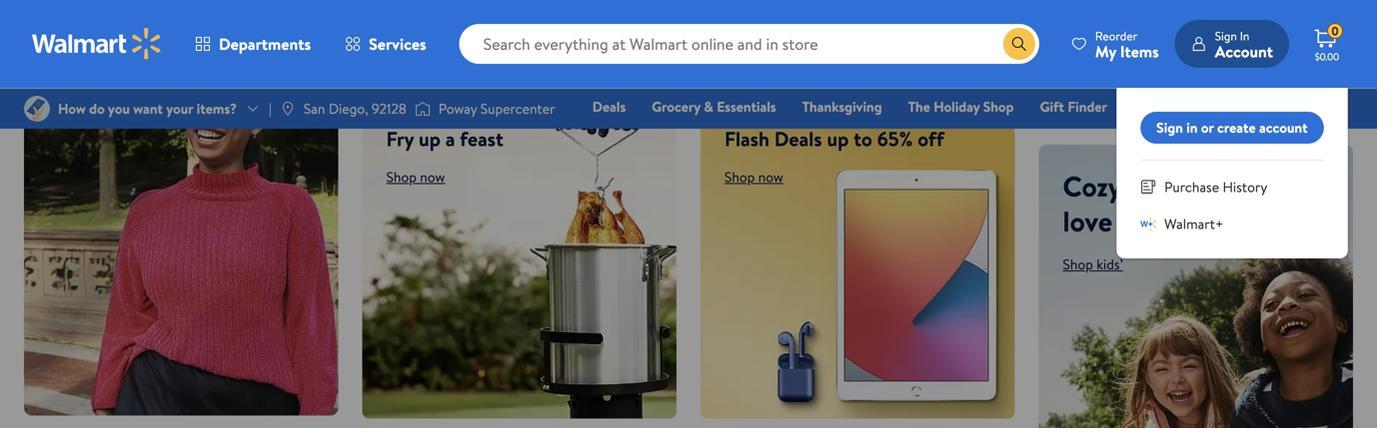 Task type: describe. For each thing, give the bounding box(es) containing it.
grocery
[[652, 97, 701, 116]]

one debit
[[1191, 125, 1259, 144]]

the holiday shop link
[[899, 96, 1023, 117]]

debit
[[1225, 125, 1259, 144]]

create
[[1218, 118, 1256, 137]]

too
[[48, 0, 91, 5]]

sign in account
[[1215, 27, 1273, 62]]

1 vertical spatial walmart+ link
[[1141, 214, 1324, 235]]

purchase history
[[1165, 177, 1268, 197]]

sign for or
[[1157, 118, 1183, 137]]

items
[[1120, 40, 1159, 62]]

grocery & essentials
[[652, 97, 776, 116]]

one debit link
[[1182, 124, 1268, 145]]

sweaters?
[[169, 0, 289, 5]]

sign in or create account
[[1157, 118, 1308, 137]]

registry link
[[1105, 124, 1174, 145]]

gift finder
[[1040, 97, 1108, 116]]

they'll
[[1205, 167, 1280, 206]]

thanksgiving
[[802, 97, 882, 116]]

gift
[[1040, 97, 1065, 116]]

2 up from the left
[[827, 125, 849, 153]]

&
[[704, 97, 714, 116]]

a
[[446, 125, 455, 153]]

electronics link
[[1125, 96, 1210, 117]]

kids'
[[1097, 255, 1123, 274]]

shop for too many sweaters? never.
[[48, 54, 78, 74]]

toy shop
[[1227, 97, 1282, 116]]

now for deals
[[758, 167, 784, 187]]

shop now link for flash
[[725, 167, 784, 187]]

0 vertical spatial deals
[[593, 97, 626, 116]]

sign in or create account button
[[1141, 112, 1324, 144]]

account
[[1215, 40, 1273, 62]]

departments
[[219, 33, 311, 55]]

registry
[[1114, 125, 1165, 144]]

$0.00
[[1315, 50, 1340, 63]]

in
[[1240, 27, 1250, 44]]

0 vertical spatial walmart+ link
[[1276, 124, 1353, 145]]

fashion link
[[1033, 124, 1097, 145]]

shop kids'
[[1063, 255, 1123, 274]]

shop for flash deals up to 65% off
[[725, 167, 755, 187]]

shop inside toy shop link
[[1251, 97, 1282, 116]]

toy
[[1227, 97, 1248, 116]]

finder
[[1068, 97, 1108, 116]]

cozy styles they'll love
[[1063, 167, 1280, 241]]

shop kids' link
[[1063, 255, 1123, 274]]

essentials
[[717, 97, 776, 116]]

account
[[1260, 118, 1308, 137]]

flash
[[725, 125, 770, 153]]

0 vertical spatial walmart+
[[1285, 125, 1344, 144]]

Search search field
[[459, 24, 1039, 64]]

services button
[[328, 20, 443, 68]]

shop inside the holiday shop link
[[983, 97, 1014, 116]]

now for up
[[420, 167, 445, 187]]

styles
[[1128, 167, 1198, 206]]

purchase history link
[[1141, 177, 1324, 198]]

shop for cozy styles they'll love
[[1063, 255, 1093, 274]]

Walmart Site-Wide search field
[[459, 24, 1039, 64]]

the
[[908, 97, 931, 116]]



Task type: locate. For each thing, give the bounding box(es) containing it.
shop now link
[[386, 167, 445, 187], [725, 167, 784, 187]]

never.
[[48, 1, 127, 40]]

or
[[1201, 118, 1214, 137]]

deals right flash
[[775, 125, 822, 153]]

women's
[[82, 54, 135, 74]]

1 vertical spatial walmart+
[[1165, 214, 1224, 234]]

0 vertical spatial sign
[[1215, 27, 1237, 44]]

0 horizontal spatial now
[[420, 167, 445, 187]]

walmart+ link down purchase history link
[[1141, 214, 1324, 235]]

shop now link down flash
[[725, 167, 784, 187]]

shop left women's
[[48, 54, 78, 74]]

walmart+ link
[[1276, 124, 1353, 145], [1141, 214, 1324, 235]]

sign
[[1215, 27, 1237, 44], [1157, 118, 1183, 137]]

deals link
[[584, 96, 635, 117]]

1 horizontal spatial sign
[[1215, 27, 1237, 44]]

reorder my items
[[1095, 27, 1159, 62]]

feast
[[460, 125, 504, 153]]

now down fry up a feast
[[420, 167, 445, 187]]

one
[[1191, 125, 1221, 144]]

2 shop now from the left
[[725, 167, 784, 187]]

sign inside button
[[1157, 118, 1183, 137]]

walmart+ down home "link"
[[1285, 125, 1344, 144]]

home
[[1308, 97, 1344, 116]]

history
[[1223, 177, 1268, 197]]

65%
[[877, 125, 913, 153]]

0 horizontal spatial deals
[[593, 97, 626, 116]]

shop now link for fry
[[386, 167, 445, 187]]

1 now from the left
[[420, 167, 445, 187]]

walmart+ image
[[1141, 216, 1157, 232]]

2 shop now link from the left
[[725, 167, 784, 187]]

shop now down the fry
[[386, 167, 445, 187]]

home fashion
[[1042, 97, 1344, 144]]

shop now down flash
[[725, 167, 784, 187]]

cozy
[[1063, 167, 1122, 206]]

1 horizontal spatial deals
[[775, 125, 822, 153]]

sign down electronics link
[[1157, 118, 1183, 137]]

1 shop now link from the left
[[386, 167, 445, 187]]

deals left "grocery" at the top of page
[[593, 97, 626, 116]]

shop for fry up a feast
[[386, 167, 417, 187]]

search icon image
[[1011, 36, 1027, 52]]

shop down the fry
[[386, 167, 417, 187]]

gift finder link
[[1031, 96, 1117, 117]]

purchase
[[1165, 177, 1220, 197]]

reorder
[[1095, 27, 1138, 44]]

services
[[369, 33, 426, 55]]

shop now link down the fry
[[386, 167, 445, 187]]

1 horizontal spatial up
[[827, 125, 849, 153]]

0 horizontal spatial sign
[[1157, 118, 1183, 137]]

now down flash
[[758, 167, 784, 187]]

fry up a feast
[[386, 125, 504, 153]]

thanksgiving link
[[793, 96, 891, 117]]

shop now
[[386, 167, 445, 187], [725, 167, 784, 187]]

deals
[[593, 97, 626, 116], [775, 125, 822, 153]]

the holiday shop
[[908, 97, 1014, 116]]

holiday
[[934, 97, 980, 116]]

departments button
[[178, 20, 328, 68]]

1 vertical spatial deals
[[775, 125, 822, 153]]

grocery & essentials link
[[643, 96, 785, 117]]

1 horizontal spatial shop now link
[[725, 167, 784, 187]]

1 shop now from the left
[[386, 167, 445, 187]]

sign for account
[[1215, 27, 1237, 44]]

flash deals up to 65% off
[[725, 125, 944, 153]]

home link
[[1299, 96, 1353, 117]]

0
[[1332, 23, 1339, 40]]

fry
[[386, 125, 414, 153]]

walmart+ link down home "link"
[[1276, 124, 1353, 145]]

many
[[98, 0, 163, 5]]

walmart+ down purchase
[[1165, 214, 1224, 234]]

1 up from the left
[[419, 125, 441, 153]]

up
[[419, 125, 441, 153], [827, 125, 849, 153]]

now
[[420, 167, 445, 187], [758, 167, 784, 187]]

too many sweaters? never.
[[48, 0, 289, 40]]

0 horizontal spatial shop now
[[386, 167, 445, 187]]

shop up account
[[1251, 97, 1282, 116]]

0 horizontal spatial walmart+
[[1165, 214, 1224, 234]]

love
[[1063, 202, 1113, 241]]

shop women's link
[[48, 54, 135, 74]]

up left to at the right top of the page
[[827, 125, 849, 153]]

1 vertical spatial sign
[[1157, 118, 1183, 137]]

sign inside sign in account
[[1215, 27, 1237, 44]]

shop left the kids'
[[1063, 255, 1093, 274]]

shop right holiday
[[983, 97, 1014, 116]]

shop women's
[[48, 54, 135, 74]]

walmart image
[[32, 28, 162, 60]]

my
[[1095, 40, 1117, 62]]

walmart+
[[1285, 125, 1344, 144], [1165, 214, 1224, 234]]

sign left in
[[1215, 27, 1237, 44]]

to
[[854, 125, 873, 153]]

shop now for fry
[[386, 167, 445, 187]]

1 horizontal spatial walmart+
[[1285, 125, 1344, 144]]

toy shop link
[[1218, 96, 1291, 117]]

off
[[918, 125, 944, 153]]

shop
[[48, 54, 78, 74], [983, 97, 1014, 116], [1251, 97, 1282, 116], [386, 167, 417, 187], [725, 167, 755, 187], [1063, 255, 1093, 274]]

shop now for flash
[[725, 167, 784, 187]]

shop down flash
[[725, 167, 755, 187]]

up left a
[[419, 125, 441, 153]]

1 horizontal spatial now
[[758, 167, 784, 187]]

0 horizontal spatial up
[[419, 125, 441, 153]]

fashion
[[1042, 125, 1088, 144]]

2 now from the left
[[758, 167, 784, 187]]

electronics
[[1133, 97, 1201, 116]]

0 horizontal spatial shop now link
[[386, 167, 445, 187]]

in
[[1187, 118, 1198, 137]]

1 horizontal spatial shop now
[[725, 167, 784, 187]]



Task type: vqa. For each thing, say whether or not it's contained in the screenshot.
Flash Deals up to 65% off's Shop
yes



